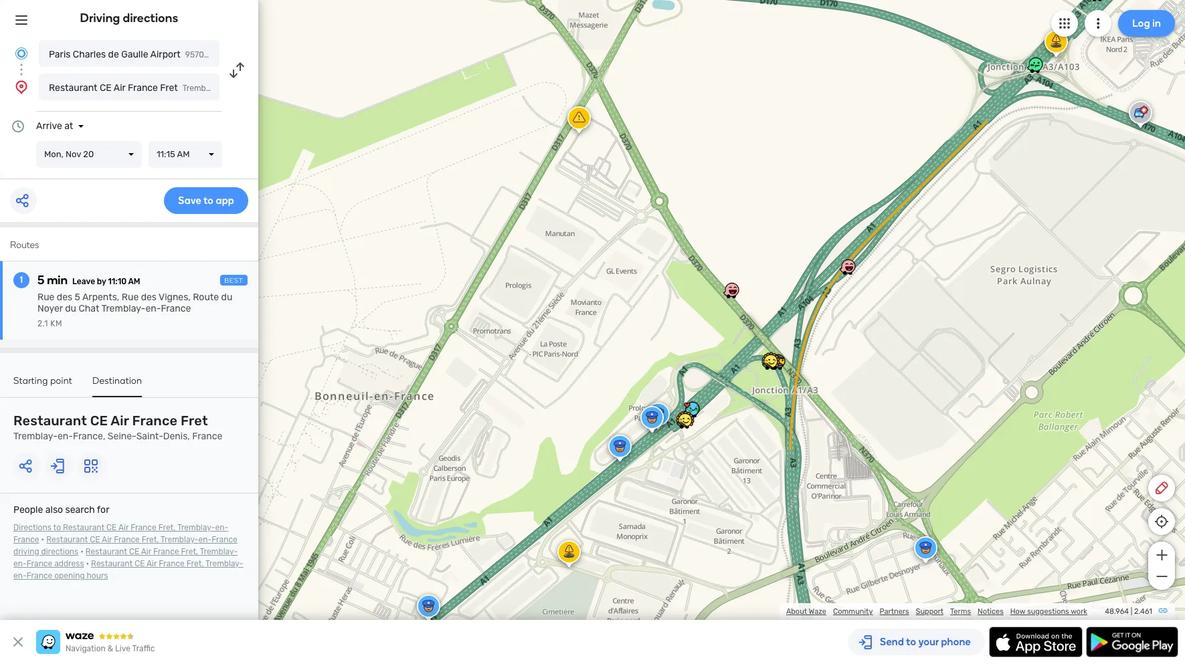 Task type: locate. For each thing, give the bounding box(es) containing it.
tremblay- inside restaurant ce air france fret tremblay-en-france, seine-saint-denis, france
[[13, 431, 58, 442]]

partners link
[[880, 608, 909, 616]]

community link
[[833, 608, 873, 616]]

ce inside restaurant ce air france fret, tremblay-en-france driving directions
[[90, 535, 100, 545]]

fret down airport
[[160, 82, 178, 94]]

air inside directions to restaurant ce air france fret, tremblay-en- france
[[118, 523, 129, 533]]

min
[[47, 273, 68, 288]]

20
[[83, 149, 94, 159]]

leave
[[72, 277, 95, 286]]

directions up address
[[41, 548, 78, 557]]

air inside restaurant ce air france fret, tremblay- en-france address
[[141, 548, 151, 557]]

5
[[37, 273, 44, 288], [75, 292, 80, 303]]

restaurant down directions to restaurant ce air france fret, tremblay-en- france
[[86, 548, 127, 557]]

rue down min
[[37, 292, 55, 303]]

1 horizontal spatial 5
[[75, 292, 80, 303]]

restaurant ce air france fret, tremblay-en-france driving directions
[[13, 535, 238, 557]]

directions to restaurant ce air france fret, tremblay-en- france link
[[13, 523, 228, 545]]

mon, nov 20 list box
[[36, 141, 142, 168]]

0 horizontal spatial rue
[[37, 292, 55, 303]]

air up restaurant ce air france fret, tremblay- en-france opening hours
[[141, 548, 151, 557]]

restaurant for restaurant ce air france fret
[[49, 82, 97, 94]]

am inside list box
[[177, 149, 190, 159]]

0 horizontal spatial am
[[128, 277, 140, 286]]

also
[[45, 505, 63, 516]]

ce for restaurant ce air france fret, tremblay- en-france address
[[129, 548, 139, 557]]

gaulle
[[121, 49, 148, 60]]

0 vertical spatial am
[[177, 149, 190, 159]]

destination
[[92, 376, 142, 387]]

people also search for
[[13, 505, 109, 516]]

fret up denis,
[[181, 413, 208, 429]]

fret, inside directions to restaurant ce air france fret, tremblay-en- france
[[158, 523, 176, 533]]

1 vertical spatial am
[[128, 277, 140, 286]]

air inside restaurant ce air france fret 'button'
[[114, 82, 126, 94]]

fret for restaurant ce air france fret tremblay-en-france, seine-saint-denis, france
[[181, 413, 208, 429]]

2.461
[[1135, 608, 1153, 616]]

restaurant ce air france fret, tremblay- en-france opening hours link
[[13, 560, 243, 581]]

by
[[97, 277, 106, 286]]

des down min
[[57, 292, 72, 303]]

1 horizontal spatial des
[[141, 292, 157, 303]]

fret, inside restaurant ce air france fret, tremblay- en-france opening hours
[[187, 560, 204, 569]]

am inside '5 min leave by 11:10 am'
[[128, 277, 140, 286]]

restaurant ce air france fret, tremblay- en-france address
[[13, 548, 238, 569]]

en- inside directions to restaurant ce air france fret, tremblay-en- france
[[215, 523, 228, 533]]

restaurant for restaurant ce air france fret tremblay-en-france, seine-saint-denis, france
[[13, 413, 87, 429]]

hours
[[87, 572, 108, 581]]

nov
[[66, 149, 81, 159]]

paris
[[49, 49, 71, 60]]

notices
[[978, 608, 1004, 616]]

rue down 11:10
[[122, 292, 139, 303]]

en- inside restaurant ce air france fret, tremblay-en-france driving directions
[[198, 535, 212, 545]]

arrive
[[36, 120, 62, 132]]

directions to restaurant ce air france fret, tremblay-en- france
[[13, 523, 228, 545]]

routes
[[10, 240, 39, 251]]

support
[[916, 608, 944, 616]]

en- inside restaurant ce air france fret, tremblay- en-france address
[[13, 560, 27, 569]]

restaurant ce air france fret, tremblay-en-france driving directions link
[[13, 535, 238, 557]]

tremblay- inside restaurant ce air france fret, tremblay- en-france address
[[200, 548, 238, 557]]

air inside restaurant ce air france fret, tremblay- en-france opening hours
[[147, 560, 157, 569]]

1 horizontal spatial directions
[[123, 11, 178, 25]]

pencil image
[[1154, 481, 1170, 497]]

air
[[114, 82, 126, 94], [111, 413, 129, 429], [118, 523, 129, 533], [102, 535, 112, 545], [141, 548, 151, 557], [147, 560, 157, 569]]

tremblay-
[[101, 303, 146, 315], [13, 431, 58, 442], [177, 523, 215, 533], [161, 535, 199, 545], [200, 548, 238, 557], [205, 560, 243, 569]]

fret, inside restaurant ce air france fret, tremblay- en-france address
[[181, 548, 198, 557]]

restaurant inside restaurant ce air france fret tremblay-en-france, seine-saint-denis, france
[[13, 413, 87, 429]]

fret,
[[158, 523, 176, 533], [142, 535, 159, 545], [181, 548, 198, 557], [187, 560, 204, 569]]

restaurant ce air france fret, tremblay- en-france address link
[[13, 548, 238, 569]]

restaurant
[[49, 82, 97, 94], [13, 413, 87, 429], [63, 523, 105, 533], [46, 535, 88, 545], [86, 548, 127, 557], [91, 560, 133, 569]]

des left vignes,
[[141, 292, 157, 303]]

tremblay- for restaurant ce air france fret tremblay-en-france, seine-saint-denis, france
[[13, 431, 58, 442]]

air for restaurant ce air france fret tremblay-en-france, seine-saint-denis, france
[[111, 413, 129, 429]]

0 horizontal spatial des
[[57, 292, 72, 303]]

du down "best" on the top left of the page
[[221, 292, 232, 303]]

am right 11:10
[[128, 277, 140, 286]]

en- inside restaurant ce air france fret tremblay-en-france, seine-saint-denis, france
[[58, 431, 73, 442]]

directions up airport
[[123, 11, 178, 25]]

ce inside restaurant ce air france fret, tremblay- en-france address
[[129, 548, 139, 557]]

11:15
[[157, 149, 175, 159]]

fret, for restaurant ce air france fret, tremblay- en-france address
[[181, 548, 198, 557]]

air down the paris charles de gaulle airport
[[114, 82, 126, 94]]

1 rue from the left
[[37, 292, 55, 303]]

11:15 am
[[157, 149, 190, 159]]

48.964 | 2.461
[[1105, 608, 1153, 616]]

france
[[128, 82, 158, 94], [161, 303, 191, 315], [132, 413, 178, 429], [192, 431, 222, 442], [131, 523, 156, 533], [13, 535, 39, 545], [114, 535, 140, 545], [212, 535, 238, 545], [153, 548, 179, 557], [27, 560, 52, 569], [159, 560, 185, 569], [27, 572, 52, 581]]

0 vertical spatial fret
[[160, 82, 178, 94]]

ce
[[100, 82, 112, 94], [90, 413, 108, 429], [106, 523, 117, 533], [90, 535, 100, 545], [129, 548, 139, 557], [135, 560, 145, 569]]

air for restaurant ce air france fret, tremblay- en-france address
[[141, 548, 151, 557]]

ce inside restaurant ce air france fret tremblay-en-france, seine-saint-denis, france
[[90, 413, 108, 429]]

traffic
[[132, 645, 155, 654]]

community
[[833, 608, 873, 616]]

ce inside restaurant ce air france fret, tremblay- en-france opening hours
[[135, 560, 145, 569]]

air for restaurant ce air france fret, tremblay-en-france driving directions
[[102, 535, 112, 545]]

air down restaurant ce air france fret, tremblay-en-france driving directions
[[147, 560, 157, 569]]

address
[[54, 560, 84, 569]]

restaurant down search
[[63, 523, 105, 533]]

des
[[57, 292, 72, 303], [141, 292, 157, 303]]

restaurant down "to"
[[46, 535, 88, 545]]

air up restaurant ce air france fret, tremblay- en-france address
[[102, 535, 112, 545]]

0 horizontal spatial fret
[[160, 82, 178, 94]]

directions
[[123, 11, 178, 25], [41, 548, 78, 557]]

restaurant for restaurant ce air france fret, tremblay- en-france opening hours
[[91, 560, 133, 569]]

1 horizontal spatial fret
[[181, 413, 208, 429]]

seine-
[[108, 431, 136, 442]]

best
[[224, 277, 244, 285]]

rue
[[37, 292, 55, 303], [122, 292, 139, 303]]

air up seine-
[[111, 413, 129, 429]]

am
[[177, 149, 190, 159], [128, 277, 140, 286]]

air up restaurant ce air france fret, tremblay-en-france driving directions
[[118, 523, 129, 533]]

tremblay- inside restaurant ce air france fret, tremblay-en-france driving directions
[[161, 535, 199, 545]]

am right 11:15
[[177, 149, 190, 159]]

0 horizontal spatial 5
[[37, 273, 44, 288]]

fret inside 'button'
[[160, 82, 178, 94]]

support link
[[916, 608, 944, 616]]

en-
[[146, 303, 161, 315], [58, 431, 73, 442], [215, 523, 228, 533], [198, 535, 212, 545], [13, 560, 27, 569], [13, 572, 27, 581]]

restaurant up hours
[[91, 560, 133, 569]]

0 vertical spatial directions
[[123, 11, 178, 25]]

air inside restaurant ce air france fret tremblay-en-france, seine-saint-denis, france
[[111, 413, 129, 429]]

fret, inside restaurant ce air france fret, tremblay-en-france driving directions
[[142, 535, 159, 545]]

zoom out image
[[1154, 569, 1170, 585]]

1 vertical spatial directions
[[41, 548, 78, 557]]

en- inside restaurant ce air france fret, tremblay- en-france opening hours
[[13, 572, 27, 581]]

1 horizontal spatial rue
[[122, 292, 139, 303]]

du
[[221, 292, 232, 303], [65, 303, 76, 315]]

ce inside 'button'
[[100, 82, 112, 94]]

france,
[[73, 431, 105, 442]]

driving directions
[[80, 11, 178, 25]]

1 horizontal spatial am
[[177, 149, 190, 159]]

restaurant down paris
[[49, 82, 97, 94]]

0 horizontal spatial directions
[[41, 548, 78, 557]]

people
[[13, 505, 43, 516]]

1 horizontal spatial du
[[221, 292, 232, 303]]

about waze community partners support terms notices how suggestions work
[[786, 608, 1088, 616]]

du left "chat"
[[65, 303, 76, 315]]

5 min leave by 11:10 am
[[37, 273, 140, 288]]

starting
[[13, 376, 48, 387]]

how suggestions work link
[[1011, 608, 1088, 616]]

starting point button
[[13, 376, 72, 396]]

restaurant inside restaurant ce air france fret, tremblay- en-france address
[[86, 548, 127, 557]]

1 vertical spatial fret
[[181, 413, 208, 429]]

about
[[786, 608, 807, 616]]

ce for restaurant ce air france fret, tremblay-en-france driving directions
[[90, 535, 100, 545]]

|
[[1131, 608, 1133, 616]]

mon,
[[44, 149, 64, 159]]

en- for restaurant ce air france fret, tremblay- en-france address
[[13, 560, 27, 569]]

tremblay- inside restaurant ce air france fret, tremblay- en-france opening hours
[[205, 560, 243, 569]]

restaurant down starting point button
[[13, 413, 87, 429]]

restaurant inside restaurant ce air france fret, tremblay- en-france opening hours
[[91, 560, 133, 569]]

air for restaurant ce air france fret
[[114, 82, 126, 94]]

fret, for restaurant ce air france fret, tremblay-en-france driving directions
[[142, 535, 159, 545]]

fret
[[160, 82, 178, 94], [181, 413, 208, 429]]

air inside restaurant ce air france fret, tremblay-en-france driving directions
[[102, 535, 112, 545]]

ce for restaurant ce air france fret
[[100, 82, 112, 94]]

restaurant inside restaurant ce air france fret 'button'
[[49, 82, 97, 94]]

5 down 'leave'
[[75, 292, 80, 303]]

navigation
[[66, 645, 106, 654]]

5 left min
[[37, 273, 44, 288]]

1 vertical spatial 5
[[75, 292, 80, 303]]

restaurant ce air france fret button
[[39, 74, 220, 100]]

paris charles de gaulle airport
[[49, 49, 181, 60]]

restaurant inside restaurant ce air france fret, tremblay-en-france driving directions
[[46, 535, 88, 545]]

fret inside restaurant ce air france fret tremblay-en-france, seine-saint-denis, france
[[181, 413, 208, 429]]

fret, for restaurant ce air france fret, tremblay- en-france opening hours
[[187, 560, 204, 569]]



Task type: describe. For each thing, give the bounding box(es) containing it.
to
[[53, 523, 61, 533]]

48.964
[[1105, 608, 1129, 616]]

restaurant inside directions to restaurant ce air france fret, tremblay-en- france
[[63, 523, 105, 533]]

11:10
[[108, 277, 127, 286]]

zoom in image
[[1154, 548, 1170, 564]]

directions inside restaurant ce air france fret, tremblay-en-france driving directions
[[41, 548, 78, 557]]

ce inside directions to restaurant ce air france fret, tremblay-en- france
[[106, 523, 117, 533]]

en- inside rue des 5 arpents, rue des vignes, route du noyer du chat tremblay-en-france 2.1 km
[[146, 303, 161, 315]]

restaurant ce air france fret tremblay-en-france, seine-saint-denis, france
[[13, 413, 222, 442]]

opening
[[54, 572, 85, 581]]

france inside 'button'
[[128, 82, 158, 94]]

terms
[[950, 608, 971, 616]]

noyer
[[37, 303, 63, 315]]

suggestions
[[1028, 608, 1069, 616]]

restaurant ce air france fret
[[49, 82, 178, 94]]

en- for restaurant ce air france fret, tremblay-en-france driving directions
[[198, 535, 212, 545]]

paris charles de gaulle airport button
[[39, 40, 220, 67]]

work
[[1071, 608, 1088, 616]]

search
[[65, 505, 95, 516]]

link image
[[1158, 606, 1169, 616]]

1
[[20, 274, 23, 286]]

current location image
[[13, 46, 29, 62]]

km
[[50, 319, 62, 329]]

ce for restaurant ce air france fret, tremblay- en-france opening hours
[[135, 560, 145, 569]]

en- for restaurant ce air france fret tremblay-en-france, seine-saint-denis, france
[[58, 431, 73, 442]]

saint-
[[136, 431, 163, 442]]

fret for restaurant ce air france fret
[[160, 82, 178, 94]]

terms link
[[950, 608, 971, 616]]

ce for restaurant ce air france fret tremblay-en-france, seine-saint-denis, france
[[90, 413, 108, 429]]

directions
[[13, 523, 51, 533]]

chat
[[79, 303, 99, 315]]

for
[[97, 505, 109, 516]]

arpents,
[[82, 292, 119, 303]]

x image
[[10, 635, 26, 651]]

2.1
[[37, 319, 48, 329]]

rue des 5 arpents, rue des vignes, route du noyer du chat tremblay-en-france 2.1 km
[[37, 292, 232, 329]]

partners
[[880, 608, 909, 616]]

starting point
[[13, 376, 72, 387]]

at
[[64, 120, 73, 132]]

tremblay- inside rue des 5 arpents, rue des vignes, route du noyer du chat tremblay-en-france 2.1 km
[[101, 303, 146, 315]]

airport
[[150, 49, 181, 60]]

restaurant for restaurant ce air france fret, tremblay- en-france address
[[86, 548, 127, 557]]

live
[[115, 645, 130, 654]]

destination button
[[92, 376, 142, 398]]

driving
[[80, 11, 120, 25]]

tremblay- for restaurant ce air france fret, tremblay- en-france opening hours
[[205, 560, 243, 569]]

how
[[1011, 608, 1026, 616]]

restaurant ce air france fret, tremblay- en-france opening hours
[[13, 560, 243, 581]]

0 vertical spatial 5
[[37, 273, 44, 288]]

point
[[50, 376, 72, 387]]

location image
[[13, 79, 29, 95]]

route
[[193, 292, 219, 303]]

france inside rue des 5 arpents, rue des vignes, route du noyer du chat tremblay-en-france 2.1 km
[[161, 303, 191, 315]]

5 inside rue des 5 arpents, rue des vignes, route du noyer du chat tremblay-en-france 2.1 km
[[75, 292, 80, 303]]

waze
[[809, 608, 827, 616]]

de
[[108, 49, 119, 60]]

tremblay- for restaurant ce air france fret, tremblay-en-france driving directions
[[161, 535, 199, 545]]

navigation & live traffic
[[66, 645, 155, 654]]

tremblay- for restaurant ce air france fret, tremblay- en-france address
[[200, 548, 238, 557]]

air for restaurant ce air france fret, tremblay- en-france opening hours
[[147, 560, 157, 569]]

&
[[108, 645, 113, 654]]

restaurant for restaurant ce air france fret, tremblay-en-france driving directions
[[46, 535, 88, 545]]

vignes,
[[159, 292, 191, 303]]

11:15 am list box
[[149, 141, 222, 168]]

arrive at
[[36, 120, 73, 132]]

1 des from the left
[[57, 292, 72, 303]]

denis,
[[163, 431, 190, 442]]

2 des from the left
[[141, 292, 157, 303]]

en- for restaurant ce air france fret, tremblay- en-france opening hours
[[13, 572, 27, 581]]

2 rue from the left
[[122, 292, 139, 303]]

about waze link
[[786, 608, 827, 616]]

0 horizontal spatial du
[[65, 303, 76, 315]]

driving
[[13, 548, 39, 557]]

charles
[[73, 49, 106, 60]]

clock image
[[10, 118, 26, 135]]

tremblay- inside directions to restaurant ce air france fret, tremblay-en- france
[[177, 523, 215, 533]]

mon, nov 20
[[44, 149, 94, 159]]

notices link
[[978, 608, 1004, 616]]



Task type: vqa. For each thing, say whether or not it's contained in the screenshot.
the 'driving'
yes



